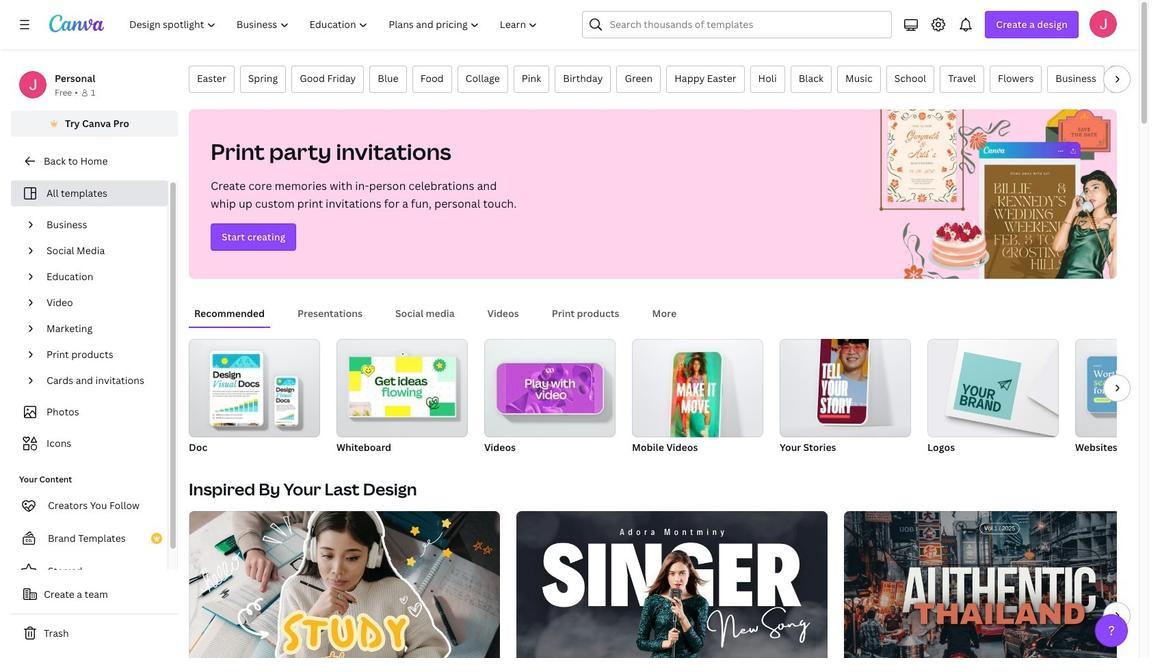 Task type: locate. For each thing, give the bounding box(es) containing it.
doc image
[[189, 339, 320, 438], [189, 339, 320, 438]]

james peterson image
[[1090, 10, 1117, 38]]

yellow modern study with me youtube thumbnail image
[[189, 512, 500, 659]]

None search field
[[583, 11, 892, 38]]

website image
[[1076, 339, 1150, 438], [1076, 339, 1150, 438]]

video image
[[484, 339, 616, 438], [506, 364, 595, 414]]

your story image
[[817, 331, 870, 425], [780, 339, 911, 438]]

logo image
[[928, 339, 1059, 438], [954, 352, 1022, 421]]

whiteboard image
[[337, 339, 468, 438], [349, 357, 455, 417]]

mobile video image
[[632, 339, 764, 438], [670, 352, 722, 446]]



Task type: describe. For each thing, give the bounding box(es) containing it.
print party invitations image
[[863, 109, 1117, 279]]

dark grey minimalist photo travel youtube thumbnail image
[[844, 512, 1150, 659]]

Search search field
[[610, 12, 884, 38]]

top level navigation element
[[120, 11, 550, 38]]

dark modern elegant singer new song youtube thumbnail image
[[517, 512, 828, 659]]



Task type: vqa. For each thing, say whether or not it's contained in the screenshot.
3rd by from left
no



